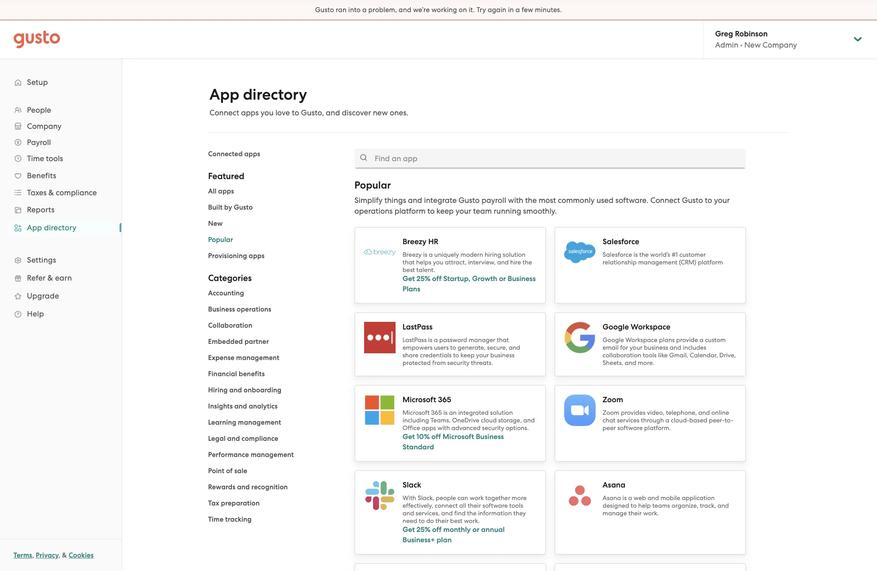 Task type: describe. For each thing, give the bounding box(es) containing it.
we're
[[413, 6, 430, 14]]

is for asana
[[623, 495, 627, 502]]

hiring and onboarding link
[[208, 387, 282, 395]]

management for learning management
[[238, 419, 281, 427]]

software inside zoom zoom provides video, telephone, and online chat services through a cloud-based peer-to- peer software platform.
[[617, 425, 643, 432]]

security inside microsoft 365 microsoft 365 is an integrated solution including teams, onedrive cloud storage, and office apps with advanced security options. get 10% off microsoft business standard
[[482, 425, 504, 432]]

annual
[[481, 526, 505, 535]]

company inside greg robinson admin • new company
[[763, 40, 797, 49]]

directory for app directory
[[44, 223, 76, 232]]

compliance for legal and compliance
[[242, 435, 278, 443]]

includes
[[683, 344, 706, 352]]

tax preparation link
[[208, 500, 260, 508]]

they
[[513, 510, 526, 517]]

salesforce salesforce is the world's #1 customer relationship management (crm) platform
[[603, 237, 723, 266]]

keep inside lastpass lastpass is a password manager that empowers users to generate, secure, and share credentials to keep your business protected from security threats.
[[461, 352, 475, 359]]

or inside slack with slack, people can work together more effectively, connect all their software tools and services, and find the information they need to do their best work. get 25% off monthly or annual business+ plan
[[473, 526, 480, 535]]

relationship
[[603, 259, 637, 266]]

categories
[[208, 273, 252, 284]]

email
[[603, 344, 619, 352]]

google workspace google workspace plans provide a custom email for your business and includes collaboration tools like gmail, calendar, drive, sheets, and more.
[[603, 323, 736, 367]]

accounting
[[208, 290, 244, 298]]

0 vertical spatial 365
[[438, 396, 451, 405]]

do
[[426, 518, 434, 525]]

a inside asana asana is a web and mobile application designed to help teams organize, track, and manage their work.
[[628, 495, 632, 502]]

off inside microsoft 365 microsoft 365 is an integrated solution including teams, onedrive cloud storage, and office apps with advanced security options. get 10% off microsoft business standard
[[432, 433, 441, 442]]

learning management link
[[208, 419, 281, 427]]

tracking
[[225, 516, 252, 524]]

1 breezy from the top
[[403, 237, 427, 247]]

app directory connect apps you love to gusto, and discover new ones.
[[210, 85, 409, 117]]

integrated
[[458, 410, 489, 417]]

their inside asana asana is a web and mobile application designed to help teams organize, track, and manage their work.
[[629, 510, 642, 517]]

work. inside asana asana is a web and mobile application designed to help teams organize, track, and manage their work.
[[643, 510, 659, 517]]

lastpass lastpass is a password manager that empowers users to generate, secure, and share credentials to keep your business protected from security threats.
[[403, 323, 520, 367]]

services
[[617, 417, 640, 424]]

through
[[641, 417, 664, 424]]

business inside lastpass lastpass is a password manager that empowers users to generate, secure, and share credentials to keep your business protected from security threats.
[[490, 352, 515, 359]]

that inside lastpass lastpass is a password manager that empowers users to generate, secure, and share credentials to keep your business protected from security threats.
[[497, 337, 509, 344]]

and down financial benefits link
[[229, 387, 242, 395]]

solution inside microsoft 365 microsoft 365 is an integrated solution including teams, onedrive cloud storage, and office apps with advanced security options. get 10% off microsoft business standard
[[490, 410, 513, 417]]

and down collaboration
[[625, 360, 636, 367]]

list for featured
[[208, 186, 341, 262]]

& for earn
[[48, 274, 53, 283]]

2 vertical spatial microsoft
[[443, 433, 474, 442]]

lastpass logo image
[[364, 322, 395, 354]]

payroll button
[[9, 134, 112, 151]]

uniquely
[[434, 251, 459, 259]]

reports
[[27, 205, 55, 214]]

world's
[[650, 251, 670, 259]]

provisioning
[[208, 252, 247, 260]]

try
[[477, 6, 486, 14]]

robinson
[[735, 29, 768, 39]]

benefits
[[27, 171, 56, 180]]

1 vertical spatial 365
[[431, 410, 442, 417]]

breezy hr logo image
[[364, 249, 395, 256]]

asana asana is a web and mobile application designed to help teams organize, track, and manage their work.
[[603, 481, 729, 517]]

the inside breezy hr breezy is a uniquely modern hiring solution that helps you attract, interview, and hire the best talent. get 25% off startup, growth or business plans
[[523, 259, 532, 266]]

and inside app directory connect apps you love to gusto, and discover new ones.
[[326, 108, 340, 117]]

tools inside google workspace google workspace plans provide a custom email for your business and includes collaboration tools like gmail, calendar, drive, sheets, and more.
[[643, 352, 657, 359]]

operations inside popular simplify things and integrate gusto payroll with the most commonly used software. connect gusto to your operations platform to keep your team running smoothly.
[[355, 207, 393, 216]]

1 vertical spatial microsoft
[[403, 410, 430, 417]]

protected
[[403, 360, 431, 367]]

analytics
[[249, 403, 278, 411]]

calendar,
[[690, 352, 718, 359]]

it.
[[469, 6, 475, 14]]

best inside breezy hr breezy is a uniquely modern hiring solution that helps you attract, interview, and hire the best talent. get 25% off startup, growth or business plans
[[403, 267, 415, 274]]

slack logo image
[[364, 481, 395, 512]]

learning
[[208, 419, 236, 427]]

microsoft 365 logo image
[[364, 395, 395, 427]]

and up the learning management
[[234, 403, 247, 411]]

built
[[208, 204, 223, 212]]

people button
[[9, 102, 112, 118]]

popular for popular simplify things and integrate gusto payroll with the most commonly used software. connect gusto to your operations platform to keep your team running smoothly.
[[355, 179, 391, 192]]

collaboration link
[[208, 322, 252, 330]]

monthly
[[443, 526, 471, 535]]

ones.
[[390, 108, 409, 117]]

growth
[[472, 275, 497, 283]]

list containing people
[[0, 102, 121, 323]]

again
[[488, 6, 506, 14]]

new inside list
[[208, 220, 223, 228]]

a inside zoom zoom provides video, telephone, and online chat services through a cloud-based peer-to- peer software platform.
[[666, 417, 669, 424]]

rewards
[[208, 484, 235, 492]]

time tools button
[[9, 151, 112, 167]]

simplify
[[355, 196, 383, 205]]

ran
[[336, 6, 347, 14]]

and inside popular simplify things and integrate gusto payroll with the most commonly used software. connect gusto to your operations platform to keep your team running smoothly.
[[408, 196, 422, 205]]

all apps
[[208, 187, 234, 196]]

attract,
[[445, 259, 466, 266]]

talent.
[[416, 267, 435, 274]]

users
[[434, 344, 449, 352]]

get inside microsoft 365 microsoft 365 is an integrated solution including teams, onedrive cloud storage, and office apps with advanced security options. get 10% off microsoft business standard
[[403, 433, 415, 442]]

to inside app directory connect apps you love to gusto, and discover new ones.
[[292, 108, 299, 117]]

connect inside popular simplify things and integrate gusto payroll with the most commonly used software. connect gusto to your operations platform to keep your team running smoothly.
[[650, 196, 680, 205]]

to-
[[725, 417, 733, 424]]

setup link
[[9, 74, 112, 90]]

storage,
[[498, 417, 522, 424]]

learning management
[[208, 419, 281, 427]]

1 vertical spatial business
[[208, 306, 235, 314]]

preparation
[[221, 500, 260, 508]]

onedrive
[[452, 417, 479, 424]]

your inside lastpass lastpass is a password manager that empowers users to generate, secure, and share credentials to keep your business protected from security threats.
[[476, 352, 489, 359]]

point of sale link
[[208, 468, 247, 476]]

the inside salesforce salesforce is the world's #1 customer relationship management (crm) platform
[[639, 251, 649, 259]]

for
[[620, 344, 628, 352]]

work. inside slack with slack, people can work together more effectively, connect all their software tools and services, and find the information they need to do their best work. get 25% off monthly or annual business+ plan
[[464, 518, 480, 525]]

can
[[458, 495, 468, 502]]

time for time tools
[[27, 154, 44, 163]]

gusto navigation element
[[0, 59, 121, 338]]

connect inside app directory connect apps you love to gusto, and discover new ones.
[[210, 108, 239, 117]]

2 , from the left
[[59, 552, 60, 560]]

2 vertical spatial &
[[62, 552, 67, 560]]

performance management link
[[208, 451, 294, 459]]

slack
[[403, 481, 421, 491]]

peer
[[603, 425, 616, 432]]

based
[[689, 417, 707, 424]]

1 salesforce from the top
[[603, 237, 639, 247]]

1 asana from the top
[[603, 481, 625, 491]]

compliance for taxes & compliance
[[56, 188, 97, 197]]

commonly
[[558, 196, 595, 205]]

solution inside breezy hr breezy is a uniquely modern hiring solution that helps you attract, interview, and hire the best talent. get 25% off startup, growth or business plans
[[503, 251, 526, 259]]

platform.
[[644, 425, 671, 432]]

0 vertical spatial workspace
[[631, 323, 671, 332]]

2 vertical spatial their
[[435, 518, 449, 525]]

and right track,
[[718, 503, 729, 510]]

0 horizontal spatial operations
[[237, 306, 271, 314]]

and down 'connect'
[[441, 510, 453, 517]]

people
[[436, 495, 456, 502]]

with inside microsoft 365 microsoft 365 is an integrated solution including teams, onedrive cloud storage, and office apps with advanced security options. get 10% off microsoft business standard
[[438, 425, 450, 432]]

a inside google workspace google workspace plans provide a custom email for your business and includes collaboration tools like gmail, calendar, drive, sheets, and more.
[[700, 337, 704, 344]]

helps
[[416, 259, 431, 266]]

refer
[[27, 274, 46, 283]]

rewards and recognition link
[[208, 484, 288, 492]]

benefits
[[239, 370, 265, 379]]

(crm)
[[679, 259, 696, 266]]

credentials
[[420, 352, 452, 359]]

hiring
[[208, 387, 228, 395]]

video,
[[647, 410, 665, 417]]

built by gusto link
[[208, 204, 253, 212]]

best inside slack with slack, people can work together more effectively, connect all their software tools and services, and find the information they need to do their best work. get 25% off monthly or annual business+ plan
[[450, 518, 463, 525]]

gmail,
[[669, 352, 688, 359]]

earn
[[55, 274, 72, 283]]

services,
[[416, 510, 440, 517]]

or inside breezy hr breezy is a uniquely modern hiring solution that helps you attract, interview, and hire the best talent. get 25% off startup, growth or business plans
[[499, 275, 506, 283]]

help
[[638, 503, 651, 510]]

settings link
[[9, 252, 112, 268]]

connected apps link
[[208, 150, 260, 158]]

management inside salesforce salesforce is the world's #1 customer relationship management (crm) platform
[[638, 259, 678, 266]]

team
[[473, 207, 492, 216]]

asana logo image
[[564, 481, 596, 512]]

that inside breezy hr breezy is a uniquely modern hiring solution that helps you attract, interview, and hire the best talent. get 25% off startup, growth or business plans
[[403, 259, 415, 266]]



Task type: locate. For each thing, give the bounding box(es) containing it.
a right into
[[362, 6, 367, 14]]

365 up teams,
[[431, 410, 442, 417]]

benefits link
[[9, 168, 112, 184]]

breezy up helps
[[403, 251, 422, 259]]

1 vertical spatial platform
[[698, 259, 723, 266]]

0 vertical spatial popular
[[355, 179, 391, 192]]

0 vertical spatial get
[[403, 275, 415, 283]]

standard
[[403, 443, 434, 452]]

& left cookies
[[62, 552, 67, 560]]

get up "plans"
[[403, 275, 415, 283]]

things
[[384, 196, 406, 205]]

time tracking
[[208, 516, 252, 524]]

0 horizontal spatial connect
[[210, 108, 239, 117]]

popular for popular
[[208, 236, 233, 244]]

connect
[[210, 108, 239, 117], [650, 196, 680, 205]]

and up based
[[698, 410, 710, 417]]

0 vertical spatial lastpass
[[403, 323, 433, 332]]

1 horizontal spatial business
[[476, 433, 504, 442]]

hire
[[510, 259, 521, 266]]

directory inside gusto navigation element
[[44, 223, 76, 232]]

1 horizontal spatial operations
[[355, 207, 393, 216]]

love
[[275, 108, 290, 117]]

1 vertical spatial or
[[473, 526, 480, 535]]

is left an at the right
[[443, 410, 448, 417]]

0 vertical spatial solution
[[503, 251, 526, 259]]

tools down more
[[509, 503, 523, 510]]

software inside slack with slack, people can work together more effectively, connect all their software tools and services, and find the information they need to do their best work. get 25% off monthly or annual business+ plan
[[483, 503, 508, 510]]

keep down generate,
[[461, 352, 475, 359]]

1 vertical spatial off
[[432, 433, 441, 442]]

1 vertical spatial with
[[438, 425, 450, 432]]

1 get from the top
[[403, 275, 415, 283]]

connect
[[435, 503, 458, 510]]

platform inside popular simplify things and integrate gusto payroll with the most commonly used software. connect gusto to your operations platform to keep your team running smoothly.
[[395, 207, 426, 216]]

10%
[[417, 433, 430, 442]]

1 vertical spatial new
[[208, 220, 223, 228]]

1 vertical spatial their
[[629, 510, 642, 517]]

0 vertical spatial with
[[508, 196, 523, 205]]

hiring
[[485, 251, 501, 259]]

25% inside slack with slack, people can work together more effectively, connect all their software tools and services, and find the information they need to do their best work. get 25% off monthly or annual business+ plan
[[417, 526, 431, 535]]

apps up 10%
[[422, 425, 436, 432]]

empowers
[[403, 344, 433, 352]]

1 vertical spatial work.
[[464, 518, 480, 525]]

off down "do"
[[432, 526, 442, 535]]

and inside breezy hr breezy is a uniquely modern hiring solution that helps you attract, interview, and hire the best talent. get 25% off startup, growth or business plans
[[497, 259, 509, 266]]

is for lastpass
[[428, 337, 432, 344]]

effectively,
[[403, 503, 433, 510]]

0 horizontal spatial tools
[[46, 154, 63, 163]]

is up designed
[[623, 495, 627, 502]]

2 get from the top
[[403, 433, 415, 442]]

app inside gusto navigation element
[[27, 223, 42, 232]]

solution up hire
[[503, 251, 526, 259]]

privacy link
[[36, 552, 59, 560]]

is up helps
[[423, 251, 427, 259]]

gusto,
[[301, 108, 324, 117]]

and right gusto,
[[326, 108, 340, 117]]

platform down customer
[[698, 259, 723, 266]]

connected
[[208, 150, 243, 158]]

office
[[403, 425, 420, 432]]

time tools
[[27, 154, 63, 163]]

work. down help
[[643, 510, 659, 517]]

zoom logo image
[[564, 395, 596, 427]]

is inside lastpass lastpass is a password manager that empowers users to generate, secure, and share credentials to keep your business protected from security threats.
[[428, 337, 432, 344]]

0 horizontal spatial app
[[27, 223, 42, 232]]

1 vertical spatial best
[[450, 518, 463, 525]]

solution
[[503, 251, 526, 259], [490, 410, 513, 417]]

1 vertical spatial asana
[[603, 495, 621, 502]]

operations up the collaboration link
[[237, 306, 271, 314]]

0 horizontal spatial or
[[473, 526, 480, 535]]

plans
[[403, 285, 420, 293]]

app directory link
[[9, 220, 112, 236]]

management up recognition
[[251, 451, 294, 459]]

0 vertical spatial breezy
[[403, 237, 427, 247]]

0 vertical spatial security
[[447, 360, 470, 367]]

2 vertical spatial business
[[476, 433, 504, 442]]

app inside app directory connect apps you love to gusto, and discover new ones.
[[210, 85, 239, 104]]

keep down integrate
[[437, 207, 454, 216]]

1 horizontal spatial popular
[[355, 179, 391, 192]]

business down secure,
[[490, 352, 515, 359]]

1 25% from the top
[[417, 275, 431, 283]]

0 vertical spatial app
[[210, 85, 239, 104]]

off down the talent.
[[432, 275, 442, 283]]

2 horizontal spatial business
[[508, 275, 536, 283]]

get down need
[[403, 526, 415, 535]]

a up users
[[434, 337, 438, 344]]

1 vertical spatial company
[[27, 122, 61, 131]]

and inside microsoft 365 microsoft 365 is an integrated solution including teams, onedrive cloud storage, and office apps with advanced security options. get 10% off microsoft business standard
[[523, 417, 535, 424]]

& inside taxes & compliance dropdown button
[[48, 188, 54, 197]]

cookies button
[[69, 551, 94, 562]]

& inside refer & earn link
[[48, 274, 53, 283]]

with
[[403, 495, 416, 502]]

apps right provisioning
[[249, 252, 265, 260]]

business inside microsoft 365 microsoft 365 is an integrated solution including teams, onedrive cloud storage, and office apps with advanced security options. get 10% off microsoft business standard
[[476, 433, 504, 442]]

2 25% from the top
[[417, 526, 431, 535]]

off inside slack with slack, people can work together more effectively, connect all their software tools and services, and find the information they need to do their best work. get 25% off monthly or annual business+ plan
[[432, 526, 442, 535]]

all
[[208, 187, 217, 196]]

to inside slack with slack, people can work together more effectively, connect all their software tools and services, and find the information they need to do their best work. get 25% off monthly or annual business+ plan
[[419, 518, 425, 525]]

is inside asana asana is a web and mobile application designed to help teams organize, track, and manage their work.
[[623, 495, 627, 502]]

1 horizontal spatial tools
[[509, 503, 523, 510]]

you down uniquely
[[433, 259, 444, 266]]

get inside slack with slack, people can work together more effectively, connect all their software tools and services, and find the information they need to do their best work. get 25% off monthly or annual business+ plan
[[403, 526, 415, 535]]

time down payroll
[[27, 154, 44, 163]]

your inside google workspace google workspace plans provide a custom email for your business and includes collaboration tools like gmail, calendar, drive, sheets, and more.
[[630, 344, 643, 352]]

0 horizontal spatial popular
[[208, 236, 233, 244]]

company inside dropdown button
[[27, 122, 61, 131]]

and inside zoom zoom provides video, telephone, and online chat services through a cloud-based peer-to- peer software platform.
[[698, 410, 710, 417]]

business down cloud
[[476, 433, 504, 442]]

online
[[712, 410, 729, 417]]

and down hiring
[[497, 259, 509, 266]]

a left web
[[628, 495, 632, 502]]

information
[[478, 510, 512, 517]]

is inside microsoft 365 microsoft 365 is an integrated solution including teams, onedrive cloud storage, and office apps with advanced security options. get 10% off microsoft business standard
[[443, 410, 448, 417]]

1 horizontal spatial company
[[763, 40, 797, 49]]

1 vertical spatial lastpass
[[403, 337, 427, 344]]

0 horizontal spatial ,
[[32, 552, 34, 560]]

company button
[[9, 118, 112, 134]]

1 vertical spatial zoom
[[603, 410, 619, 417]]

0 horizontal spatial directory
[[44, 223, 76, 232]]

app for app directory connect apps you love to gusto, and discover new ones.
[[210, 85, 239, 104]]

security right from
[[447, 360, 470, 367]]

a up includes
[[700, 337, 704, 344]]

1 horizontal spatial best
[[450, 518, 463, 525]]

directory down reports link
[[44, 223, 76, 232]]

the inside slack with slack, people can work together more effectively, connect all their software tools and services, and find the information they need to do their best work. get 25% off monthly or annual business+ plan
[[467, 510, 477, 517]]

company down robinson
[[763, 40, 797, 49]]

0 horizontal spatial with
[[438, 425, 450, 432]]

list containing accounting
[[208, 288, 341, 526]]

best left the talent.
[[403, 267, 415, 274]]

0 vertical spatial &
[[48, 188, 54, 197]]

microsoft
[[403, 396, 436, 405], [403, 410, 430, 417], [443, 433, 474, 442]]

compliance
[[56, 188, 97, 197], [242, 435, 278, 443]]

breezy left hr
[[403, 237, 427, 247]]

0 vertical spatial 25%
[[417, 275, 431, 283]]

security inside lastpass lastpass is a password manager that empowers users to generate, secure, and share credentials to keep your business protected from security threats.
[[447, 360, 470, 367]]

1 zoom from the top
[[603, 396, 623, 405]]

insights and analytics link
[[208, 403, 278, 411]]

directory up 'love'
[[243, 85, 307, 104]]

0 vertical spatial salesforce
[[603, 237, 639, 247]]

startup,
[[443, 275, 470, 283]]

legal and compliance
[[208, 435, 278, 443]]

security down cloud
[[482, 425, 504, 432]]

their right "do"
[[435, 518, 449, 525]]

None search field
[[355, 149, 746, 169]]

apps right connected
[[244, 150, 260, 158]]

recognition
[[251, 484, 288, 492]]

help link
[[9, 306, 112, 322]]

help
[[27, 310, 44, 319]]

& for compliance
[[48, 188, 54, 197]]

the up smoothly.
[[525, 196, 537, 205]]

microsoft 365 microsoft 365 is an integrated solution including teams, onedrive cloud storage, and office apps with advanced security options. get 10% off microsoft business standard
[[403, 396, 535, 452]]

0 vertical spatial off
[[432, 275, 442, 283]]

apps left 'love'
[[241, 108, 259, 117]]

the right 'find'
[[467, 510, 477, 517]]

that up secure,
[[497, 337, 509, 344]]

smoothly.
[[523, 207, 557, 216]]

slack,
[[418, 495, 434, 502]]

business up like
[[644, 344, 668, 352]]

their down help
[[629, 510, 642, 517]]

, left cookies button
[[59, 552, 60, 560]]

off right 10%
[[432, 433, 441, 442]]

time for time tracking
[[208, 516, 224, 524]]

0 vertical spatial their
[[468, 503, 481, 510]]

0 horizontal spatial platform
[[395, 207, 426, 216]]

2 vertical spatial tools
[[509, 503, 523, 510]]

or left annual
[[473, 526, 480, 535]]

software up information at the right bottom of page
[[483, 503, 508, 510]]

connect up connected
[[210, 108, 239, 117]]

2 vertical spatial get
[[403, 526, 415, 535]]

1 horizontal spatial or
[[499, 275, 506, 283]]

get
[[403, 275, 415, 283], [403, 433, 415, 442], [403, 526, 415, 535]]

1 vertical spatial get
[[403, 433, 415, 442]]

0 horizontal spatial new
[[208, 220, 223, 228]]

privacy
[[36, 552, 59, 560]]

you inside app directory connect apps you love to gusto, and discover new ones.
[[261, 108, 274, 117]]

0 vertical spatial best
[[403, 267, 415, 274]]

your
[[714, 196, 730, 205], [456, 207, 471, 216], [630, 344, 643, 352], [476, 352, 489, 359]]

management for expense management
[[236, 354, 279, 362]]

management down the world's
[[638, 259, 678, 266]]

1 horizontal spatial ,
[[59, 552, 60, 560]]

get down office
[[403, 433, 415, 442]]

by
[[224, 204, 232, 212]]

list
[[0, 102, 121, 323], [208, 186, 341, 262], [208, 288, 341, 526]]

1 vertical spatial app
[[27, 223, 42, 232]]

1 lastpass from the top
[[403, 323, 433, 332]]

apps inside microsoft 365 microsoft 365 is an integrated solution including teams, onedrive cloud storage, and office apps with advanced security options. get 10% off microsoft business standard
[[422, 425, 436, 432]]

2 salesforce from the top
[[603, 251, 632, 259]]

apps for all apps
[[218, 187, 234, 196]]

apps for connected apps
[[244, 150, 260, 158]]

is up empowers
[[428, 337, 432, 344]]

mobile
[[661, 495, 680, 502]]

time down tax on the bottom left of page
[[208, 516, 224, 524]]

new down robinson
[[744, 40, 761, 49]]

2 horizontal spatial tools
[[643, 352, 657, 359]]

get inside breezy hr breezy is a uniquely modern hiring solution that helps you attract, interview, and hire the best talent. get 25% off startup, growth or business plans
[[403, 275, 415, 283]]

the left the world's
[[639, 251, 649, 259]]

security
[[447, 360, 470, 367], [482, 425, 504, 432]]

compliance up performance management link
[[242, 435, 278, 443]]

accounting link
[[208, 290, 244, 298]]

1 horizontal spatial that
[[497, 337, 509, 344]]

best
[[403, 267, 415, 274], [450, 518, 463, 525]]

upgrade link
[[9, 288, 112, 304]]

app for app directory
[[27, 223, 42, 232]]

0 vertical spatial asana
[[603, 481, 625, 491]]

is inside salesforce salesforce is the world's #1 customer relationship management (crm) platform
[[634, 251, 638, 259]]

1 vertical spatial workspace
[[626, 337, 658, 344]]

operations
[[355, 207, 393, 216], [237, 306, 271, 314]]

google workspace logo image
[[564, 322, 596, 354]]

& left earn
[[48, 274, 53, 283]]

time inside time tools dropdown button
[[27, 154, 44, 163]]

1 vertical spatial breezy
[[403, 251, 422, 259]]

0 vertical spatial operations
[[355, 207, 393, 216]]

modern
[[461, 251, 483, 259]]

a up helps
[[429, 251, 433, 259]]

telephone,
[[666, 410, 697, 417]]

2 breezy from the top
[[403, 251, 422, 259]]

that left helps
[[403, 259, 415, 266]]

options.
[[506, 425, 529, 432]]

point of sale
[[208, 468, 247, 476]]

management down analytics on the bottom left of page
[[238, 419, 281, 427]]

business inside breezy hr breezy is a uniquely modern hiring solution that helps you attract, interview, and hire the best talent. get 25% off startup, growth or business plans
[[508, 275, 536, 283]]

management
[[638, 259, 678, 266], [236, 354, 279, 362], [238, 419, 281, 427], [251, 451, 294, 459]]

0 vertical spatial platform
[[395, 207, 426, 216]]

is up relationship
[[634, 251, 638, 259]]

all apps link
[[208, 187, 234, 196]]

workspace up plans
[[631, 323, 671, 332]]

0 vertical spatial new
[[744, 40, 761, 49]]

most
[[539, 196, 556, 205]]

operations down simplify
[[355, 207, 393, 216]]

embedded
[[208, 338, 243, 346]]

software down services
[[617, 425, 643, 432]]

the right hire
[[523, 259, 532, 266]]

0 vertical spatial directory
[[243, 85, 307, 104]]

1 vertical spatial operations
[[237, 306, 271, 314]]

tools inside dropdown button
[[46, 154, 63, 163]]

0 vertical spatial you
[[261, 108, 274, 117]]

directory for app directory connect apps you love to gusto, and discover new ones.
[[243, 85, 307, 104]]

company down people on the top left of page
[[27, 122, 61, 131]]

1 horizontal spatial their
[[468, 503, 481, 510]]

on
[[459, 6, 467, 14]]

1 horizontal spatial security
[[482, 425, 504, 432]]

with up running at the right top
[[508, 196, 523, 205]]

legal
[[208, 435, 226, 443]]

1 horizontal spatial connect
[[650, 196, 680, 205]]

new inside greg robinson admin • new company
[[744, 40, 761, 49]]

business down hire
[[508, 275, 536, 283]]

and right things
[[408, 196, 422, 205]]

0 horizontal spatial work.
[[464, 518, 480, 525]]

0 horizontal spatial time
[[27, 154, 44, 163]]

2 asana from the top
[[603, 495, 621, 502]]

provides
[[621, 410, 646, 417]]

organize,
[[672, 503, 698, 510]]

25% down "do"
[[417, 526, 431, 535]]

the inside popular simplify things and integrate gusto payroll with the most commonly used software. connect gusto to your operations platform to keep your team running smoothly.
[[525, 196, 537, 205]]

work.
[[643, 510, 659, 517], [464, 518, 480, 525]]

tools inside slack with slack, people can work together more effectively, connect all their software tools and services, and find the information they need to do their best work. get 25% off monthly or annual business+ plan
[[509, 503, 523, 510]]

365
[[438, 396, 451, 405], [431, 410, 442, 417]]

is for salesforce
[[634, 251, 638, 259]]

0 horizontal spatial company
[[27, 122, 61, 131]]

1 vertical spatial directory
[[44, 223, 76, 232]]

greg
[[715, 29, 733, 39]]

and left we're
[[399, 6, 411, 14]]

and right legal
[[227, 435, 240, 443]]

salesforce logo image
[[564, 242, 596, 264]]

and up gmail,
[[670, 344, 681, 352]]

, left privacy at the bottom of the page
[[32, 552, 34, 560]]

their down work in the right bottom of the page
[[468, 503, 481, 510]]

management for performance management
[[251, 451, 294, 459]]

and up options.
[[523, 417, 535, 424]]

0 vertical spatial business
[[508, 275, 536, 283]]

0 vertical spatial time
[[27, 154, 44, 163]]

new link
[[208, 220, 223, 228]]

and up teams
[[648, 495, 659, 502]]

and down sale
[[237, 484, 250, 492]]

you inside breezy hr breezy is a uniquely modern hiring solution that helps you attract, interview, and hire the best talent. get 25% off startup, growth or business plans
[[433, 259, 444, 266]]

1 vertical spatial compliance
[[242, 435, 278, 443]]

0 vertical spatial microsoft
[[403, 396, 436, 405]]

1 horizontal spatial software
[[617, 425, 643, 432]]

apps right "all"
[[218, 187, 234, 196]]

and right secure,
[[509, 344, 520, 352]]

1 vertical spatial google
[[603, 337, 624, 344]]

tools down payroll dropdown button
[[46, 154, 63, 163]]

keep
[[437, 207, 454, 216], [461, 352, 475, 359]]

1 horizontal spatial app
[[210, 85, 239, 104]]

application
[[682, 495, 715, 502]]

1 horizontal spatial work.
[[643, 510, 659, 517]]

1 , from the left
[[32, 552, 34, 560]]

with inside popular simplify things and integrate gusto payroll with the most commonly used software. connect gusto to your operations platform to keep your team running smoothly.
[[508, 196, 523, 205]]

collaboration
[[208, 322, 252, 330]]

embedded partner
[[208, 338, 269, 346]]

off inside breezy hr breezy is a uniquely modern hiring solution that helps you attract, interview, and hire the best talent. get 25% off startup, growth or business plans
[[432, 275, 442, 283]]

1 horizontal spatial business
[[644, 344, 668, 352]]

platform inside salesforce salesforce is the world's #1 customer relationship management (crm) platform
[[698, 259, 723, 266]]

1 vertical spatial solution
[[490, 410, 513, 417]]

list containing all apps
[[208, 186, 341, 262]]

0 horizontal spatial their
[[435, 518, 449, 525]]

0 vertical spatial work.
[[643, 510, 659, 517]]

2 zoom from the top
[[603, 410, 619, 417]]

settings
[[27, 256, 56, 265]]

apps inside app directory connect apps you love to gusto, and discover new ones.
[[241, 108, 259, 117]]

financial benefits
[[208, 370, 265, 379]]

0 vertical spatial keep
[[437, 207, 454, 216]]

connected apps
[[208, 150, 260, 158]]

0 vertical spatial compliance
[[56, 188, 97, 197]]

you left 'love'
[[261, 108, 274, 117]]

popular inside popular simplify things and integrate gusto payroll with the most commonly used software. connect gusto to your operations platform to keep your team running smoothly.
[[355, 179, 391, 192]]

home image
[[13, 30, 60, 48]]

interview,
[[468, 259, 496, 266]]

1 google from the top
[[603, 323, 629, 332]]

workspace up for
[[626, 337, 658, 344]]

and inside lastpass lastpass is a password manager that empowers users to generate, secure, and share credentials to keep your business protected from security threats.
[[509, 344, 520, 352]]

list for categories
[[208, 288, 341, 526]]

with down teams,
[[438, 425, 450, 432]]

2 lastpass from the top
[[403, 337, 427, 344]]

365 up an at the right
[[438, 396, 451, 405]]

3 get from the top
[[403, 526, 415, 535]]

insights and analytics
[[208, 403, 278, 411]]

discover
[[342, 108, 371, 117]]

1 vertical spatial keep
[[461, 352, 475, 359]]

a inside lastpass lastpass is a password manager that empowers users to generate, secure, and share credentials to keep your business protected from security threats.
[[434, 337, 438, 344]]

popular up simplify
[[355, 179, 391, 192]]

25% inside breezy hr breezy is a uniquely modern hiring solution that helps you attract, interview, and hire the best talent. get 25% off startup, growth or business plans
[[417, 275, 431, 283]]

threats.
[[471, 360, 493, 367]]

new down built
[[208, 220, 223, 228]]

apps for provisioning apps
[[249, 252, 265, 260]]

a inside breezy hr breezy is a uniquely modern hiring solution that helps you attract, interview, and hire the best talent. get 25% off startup, growth or business plans
[[429, 251, 433, 259]]

and up need
[[403, 510, 414, 517]]

directory inside app directory connect apps you love to gusto, and discover new ones.
[[243, 85, 307, 104]]

app directory
[[27, 223, 76, 232]]

need
[[403, 518, 417, 525]]

1 horizontal spatial keep
[[461, 352, 475, 359]]

1 vertical spatial software
[[483, 503, 508, 510]]

upgrade
[[27, 292, 59, 301]]

a right in
[[516, 6, 520, 14]]

that
[[403, 259, 415, 266], [497, 337, 509, 344]]

1 vertical spatial tools
[[643, 352, 657, 359]]

chat
[[603, 417, 616, 424]]

zoom zoom provides video, telephone, and online chat services through a cloud-based peer-to- peer software platform.
[[603, 396, 733, 432]]

advanced
[[452, 425, 481, 432]]

1 vertical spatial popular
[[208, 236, 233, 244]]

gusto ran into a problem, and we're working on it. try again in a few minutes.
[[315, 6, 562, 14]]

best down 'find'
[[450, 518, 463, 525]]

2 vertical spatial off
[[432, 526, 442, 535]]

0 vertical spatial or
[[499, 275, 506, 283]]

2 horizontal spatial their
[[629, 510, 642, 517]]

is inside breezy hr breezy is a uniquely modern hiring solution that helps you attract, interview, and hire the best talent. get 25% off startup, growth or business plans
[[423, 251, 427, 259]]

compliance inside taxes & compliance dropdown button
[[56, 188, 97, 197]]

2 google from the top
[[603, 337, 624, 344]]

business inside google workspace google workspace plans provide a custom email for your business and includes collaboration tools like gmail, calendar, drive, sheets, and more.
[[644, 344, 668, 352]]

App Search field
[[355, 149, 746, 169]]

share
[[403, 352, 418, 359]]

find
[[454, 510, 466, 517]]

management down partner
[[236, 354, 279, 362]]

1 vertical spatial that
[[497, 337, 509, 344]]

1 horizontal spatial platform
[[698, 259, 723, 266]]

keep inside popular simplify things and integrate gusto payroll with the most commonly used software. connect gusto to your operations platform to keep your team running smoothly.
[[437, 207, 454, 216]]

1 vertical spatial 25%
[[417, 526, 431, 535]]

& right taxes
[[48, 188, 54, 197]]

to inside asana asana is a web and mobile application designed to help teams organize, track, and manage their work.
[[631, 503, 637, 510]]

connect right the software.
[[650, 196, 680, 205]]

0 horizontal spatial you
[[261, 108, 274, 117]]



Task type: vqa. For each thing, say whether or not it's contained in the screenshot.
off in slack with slack, people can work together more effectively, connect all their software tools and services, and find the information they need to do their best work. get 25% off monthly or annual business+ plan
yes



